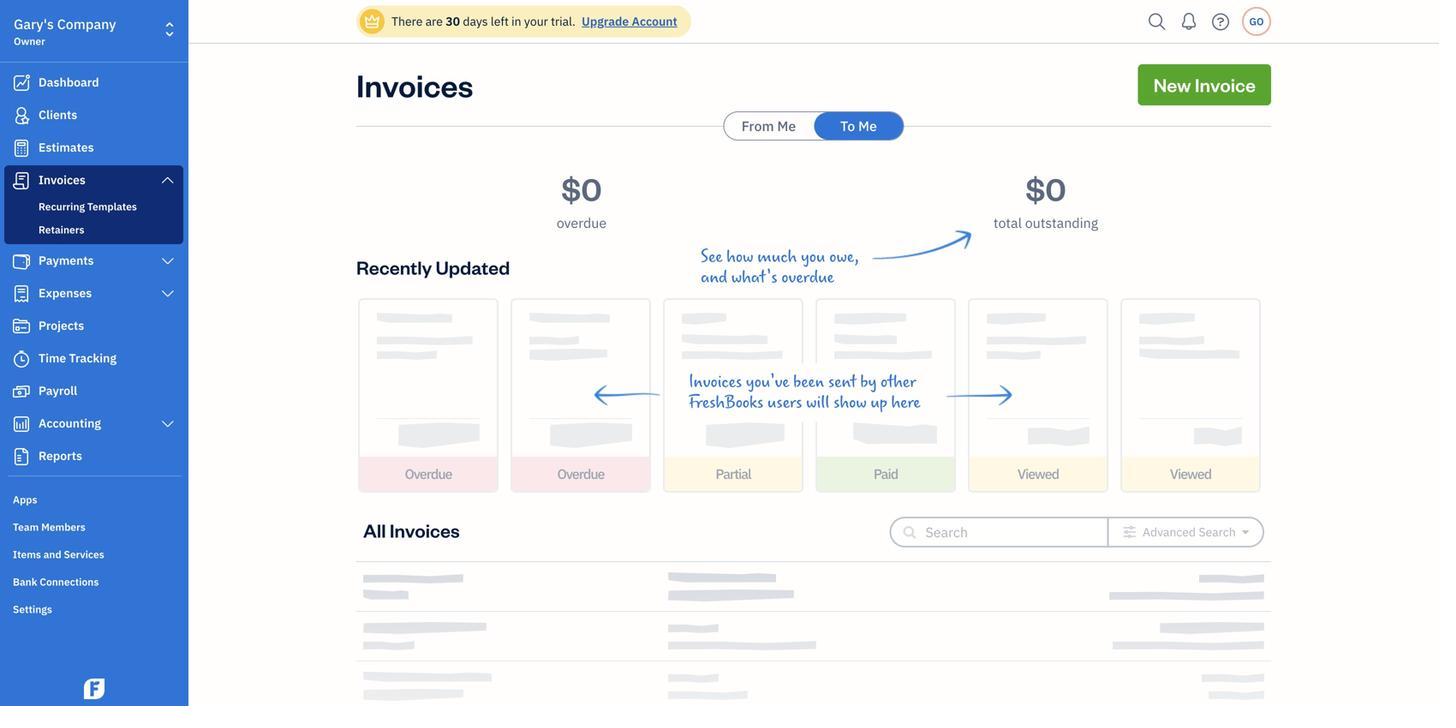 Task type: locate. For each thing, give the bounding box(es) containing it.
to me
[[841, 117, 878, 135]]

overdue inside see how much you owe, and what's overdue
[[782, 268, 835, 287]]

retainers link
[[8, 219, 180, 240]]

estimates link
[[4, 133, 183, 164]]

and right items
[[43, 548, 61, 561]]

partial
[[716, 465, 751, 483]]

2 chevron large down image from the top
[[160, 417, 176, 431]]

payroll
[[39, 383, 77, 399]]

clients link
[[4, 100, 183, 131]]

clients
[[39, 107, 77, 123]]

Search text field
[[926, 519, 1080, 546]]

invoices link
[[4, 165, 183, 196]]

0 vertical spatial chevron large down image
[[160, 255, 176, 268]]

me for from me
[[778, 117, 797, 135]]

from me link
[[725, 112, 814, 140]]

me for to me
[[859, 117, 878, 135]]

will
[[807, 393, 830, 412]]

account
[[632, 13, 678, 29]]

expenses
[[39, 285, 92, 301]]

payroll link
[[4, 376, 183, 407]]

invoices you've been sent by other freshbooks users will show up here
[[689, 373, 921, 412]]

viewed
[[1018, 465, 1059, 483], [1171, 465, 1212, 483]]

by
[[861, 373, 877, 392]]

invoices
[[357, 64, 474, 105], [39, 172, 86, 188], [689, 373, 743, 392], [390, 518, 460, 543]]

and inside the main element
[[43, 548, 61, 561]]

projects link
[[4, 311, 183, 342]]

see how much you owe, and what's overdue
[[701, 248, 860, 287]]

see
[[701, 248, 723, 267]]

accounting link
[[4, 409, 183, 440]]

total
[[994, 214, 1022, 232]]

project image
[[11, 318, 32, 335]]

expenses link
[[4, 279, 183, 309]]

and down see
[[701, 268, 728, 287]]

$0 for $0 overdue
[[562, 168, 602, 209]]

upgrade
[[582, 13, 629, 29]]

0 vertical spatial chevron large down image
[[160, 173, 176, 187]]

chevron large down image for invoices
[[160, 173, 176, 187]]

chevron large down image down payroll link
[[160, 417, 176, 431]]

show
[[834, 393, 867, 412]]

how
[[727, 248, 754, 267]]

recurring templates link
[[8, 196, 180, 217]]

bank connections link
[[4, 568, 183, 594]]

1 vertical spatial and
[[43, 548, 61, 561]]

30
[[446, 13, 460, 29]]

here
[[892, 393, 921, 412]]

$0 inside $0 total outstanding
[[1026, 168, 1067, 209]]

0 vertical spatial and
[[701, 268, 728, 287]]

$0
[[562, 168, 602, 209], [1026, 168, 1067, 209]]

all invoices
[[363, 518, 460, 543]]

from me
[[742, 117, 797, 135]]

dashboard
[[39, 74, 99, 90]]

new invoice link
[[1139, 64, 1272, 105]]

2 chevron large down image from the top
[[160, 287, 176, 301]]

1 horizontal spatial and
[[701, 268, 728, 287]]

invoice image
[[11, 172, 32, 189]]

paid
[[874, 465, 898, 483]]

outstanding
[[1026, 214, 1099, 232]]

1 me from the left
[[778, 117, 797, 135]]

chevron large down image up "recurring templates" link
[[160, 173, 176, 187]]

invoices inside the main element
[[39, 172, 86, 188]]

from
[[742, 117, 774, 135]]

other
[[881, 373, 917, 392]]

chevron large down image inside payments link
[[160, 255, 176, 268]]

1 vertical spatial chevron large down image
[[160, 417, 176, 431]]

0 horizontal spatial viewed
[[1018, 465, 1059, 483]]

chevron large down image
[[160, 173, 176, 187], [160, 417, 176, 431]]

1 horizontal spatial me
[[859, 117, 878, 135]]

time tracking
[[39, 350, 117, 366]]

invoice
[[1196, 72, 1257, 97]]

expense image
[[11, 285, 32, 303]]

invoices down there
[[357, 64, 474, 105]]

in
[[512, 13, 522, 29]]

$0 for $0 total outstanding
[[1026, 168, 1067, 209]]

1 $0 from the left
[[562, 168, 602, 209]]

much
[[758, 248, 797, 267]]

invoices up freshbooks
[[689, 373, 743, 392]]

new invoice
[[1154, 72, 1257, 97]]

$0 inside $0 overdue
[[562, 168, 602, 209]]

1 chevron large down image from the top
[[160, 255, 176, 268]]

0 horizontal spatial $0
[[562, 168, 602, 209]]

and
[[701, 268, 728, 287], [43, 548, 61, 561]]

tracking
[[69, 350, 117, 366]]

2 $0 from the left
[[1026, 168, 1067, 209]]

invoices inside invoices you've been sent by other freshbooks users will show up here
[[689, 373, 743, 392]]

reports link
[[4, 441, 183, 472]]

gary's
[[14, 15, 54, 33]]

bank
[[13, 575, 37, 589]]

chevron large down image for expenses
[[160, 287, 176, 301]]

chevron large down image down retainers link
[[160, 255, 176, 268]]

0 horizontal spatial me
[[778, 117, 797, 135]]

1 horizontal spatial viewed
[[1171, 465, 1212, 483]]

apps link
[[4, 486, 183, 512]]

invoices up recurring
[[39, 172, 86, 188]]

chevron large down image down payments link
[[160, 287, 176, 301]]

timer image
[[11, 351, 32, 368]]

2 me from the left
[[859, 117, 878, 135]]

0 horizontal spatial and
[[43, 548, 61, 561]]

chevron large down image inside 'accounting' link
[[160, 417, 176, 431]]

go
[[1250, 15, 1265, 28]]

overdue
[[557, 214, 607, 232], [782, 268, 835, 287], [405, 465, 452, 483], [558, 465, 605, 483]]

all
[[363, 518, 386, 543]]

1 horizontal spatial $0
[[1026, 168, 1067, 209]]

settings link
[[4, 596, 183, 621]]

payment image
[[11, 253, 32, 270]]

1 vertical spatial chevron large down image
[[160, 287, 176, 301]]

me
[[778, 117, 797, 135], [859, 117, 878, 135]]

me right to
[[859, 117, 878, 135]]

to me link
[[815, 112, 904, 140]]

freshbooks image
[[81, 679, 108, 699]]

chevron large down image inside "invoices" link
[[160, 173, 176, 187]]

chevron large down image
[[160, 255, 176, 268], [160, 287, 176, 301]]

1 chevron large down image from the top
[[160, 173, 176, 187]]

owner
[[14, 34, 45, 48]]

me right "from"
[[778, 117, 797, 135]]

chevron large down image for payments
[[160, 255, 176, 268]]

chart image
[[11, 416, 32, 433]]

company
[[57, 15, 116, 33]]



Task type: vqa. For each thing, say whether or not it's contained in the screenshot.
Time
yes



Task type: describe. For each thing, give the bounding box(es) containing it.
you
[[801, 248, 826, 267]]

settings
[[13, 603, 52, 616]]

team members link
[[4, 513, 183, 539]]

left
[[491, 13, 509, 29]]

recurring
[[39, 200, 85, 213]]

report image
[[11, 448, 32, 465]]

retainers
[[39, 223, 84, 237]]

go to help image
[[1208, 9, 1235, 35]]

projects
[[39, 318, 84, 333]]

payments link
[[4, 246, 183, 277]]

your
[[524, 13, 548, 29]]

$0 overdue
[[557, 168, 607, 232]]

dashboard link
[[4, 68, 183, 99]]

main element
[[0, 0, 231, 706]]

crown image
[[363, 12, 381, 30]]

recently
[[357, 255, 432, 279]]

new
[[1154, 72, 1192, 97]]

time tracking link
[[4, 344, 183, 375]]

services
[[64, 548, 104, 561]]

bank connections
[[13, 575, 99, 589]]

gary's company owner
[[14, 15, 116, 48]]

recently updated
[[357, 255, 510, 279]]

estimate image
[[11, 140, 32, 157]]

there
[[392, 13, 423, 29]]

updated
[[436, 255, 510, 279]]

team
[[13, 520, 39, 534]]

items and services link
[[4, 541, 183, 567]]

team members
[[13, 520, 86, 534]]

owe,
[[830, 248, 860, 267]]

members
[[41, 520, 86, 534]]

accounting
[[39, 415, 101, 431]]

search image
[[1144, 9, 1172, 35]]

to
[[841, 117, 856, 135]]

client image
[[11, 107, 32, 124]]

are
[[426, 13, 443, 29]]

notifications image
[[1176, 4, 1203, 39]]

days
[[463, 13, 488, 29]]

up
[[871, 393, 888, 412]]

what's
[[732, 268, 778, 287]]

and inside see how much you owe, and what's overdue
[[701, 268, 728, 287]]

reports
[[39, 448, 82, 464]]

payments
[[39, 252, 94, 268]]

chevron large down image for accounting
[[160, 417, 176, 431]]

freshbooks
[[689, 393, 764, 412]]

estimates
[[39, 139, 94, 155]]

items and services
[[13, 548, 104, 561]]

go button
[[1243, 7, 1272, 36]]

sent
[[829, 373, 857, 392]]

2 viewed from the left
[[1171, 465, 1212, 483]]

connections
[[40, 575, 99, 589]]

items
[[13, 548, 41, 561]]

time
[[39, 350, 66, 366]]

apps
[[13, 493, 37, 507]]

trial.
[[551, 13, 576, 29]]

been
[[794, 373, 825, 392]]

templates
[[87, 200, 137, 213]]

there are 30 days left in your trial. upgrade account
[[392, 13, 678, 29]]

dashboard image
[[11, 75, 32, 92]]

users
[[768, 393, 803, 412]]

money image
[[11, 383, 32, 400]]

upgrade account link
[[579, 13, 678, 29]]

invoices right all
[[390, 518, 460, 543]]

$0 total outstanding
[[994, 168, 1099, 232]]

you've
[[746, 373, 790, 392]]

1 viewed from the left
[[1018, 465, 1059, 483]]



